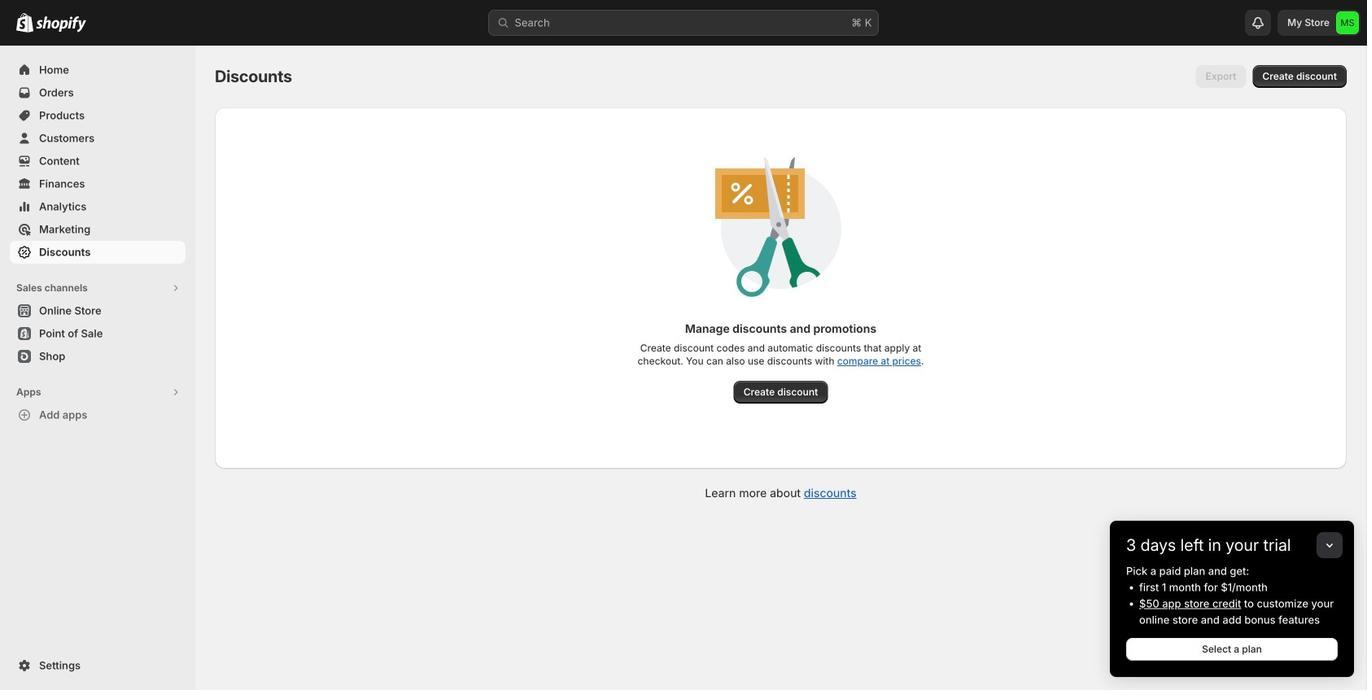 Task type: vqa. For each thing, say whether or not it's contained in the screenshot.
"Shopify" image
yes



Task type: locate. For each thing, give the bounding box(es) containing it.
0 horizontal spatial shopify image
[[16, 13, 33, 32]]

1 horizontal spatial shopify image
[[36, 16, 86, 32]]

my store image
[[1337, 11, 1360, 34]]

shopify image
[[16, 13, 33, 32], [36, 16, 86, 32]]



